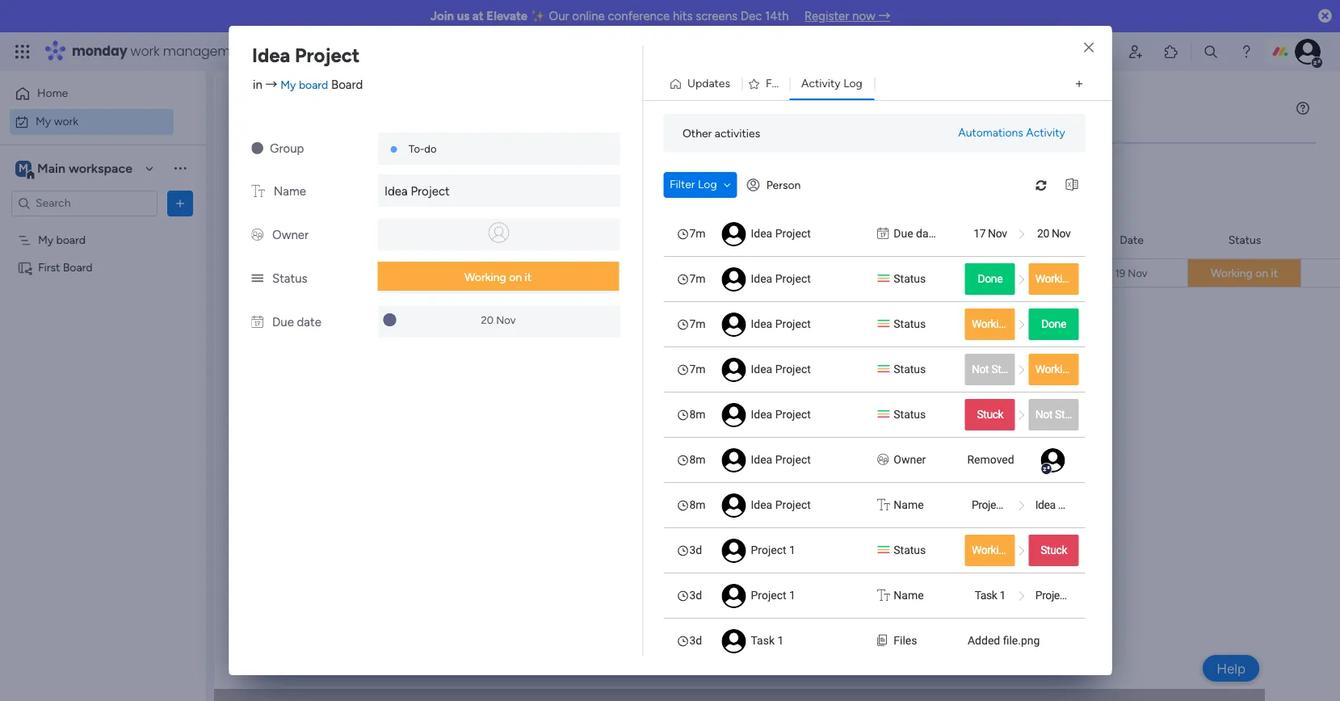 Task type: vqa. For each thing, say whether or not it's contained in the screenshot.


Task type: describe. For each thing, give the bounding box(es) containing it.
7m for working on it
[[689, 318, 706, 330]]

files button
[[743, 71, 790, 97]]

in
[[253, 77, 263, 92]]

0 vertical spatial activity
[[802, 77, 841, 91]]

1 vertical spatial not
[[1035, 408, 1053, 421]]

monday work management
[[72, 42, 251, 61]]

1 vertical spatial 20
[[481, 314, 494, 326]]

0 vertical spatial done
[[978, 272, 1003, 285]]

1 horizontal spatial first board
[[676, 267, 730, 281]]

due date for dapulse date column icon
[[894, 227, 938, 240]]

shareable board image
[[17, 260, 32, 275]]

14th
[[765, 9, 789, 23]]

1 horizontal spatial stuck
[[1041, 544, 1067, 557]]

v2 file column image
[[877, 633, 887, 650]]

main
[[37, 160, 66, 176]]

other activities
[[683, 126, 761, 140]]

people
[[1010, 233, 1044, 247]]

see plans button
[[261, 40, 339, 64]]

dapulse text column image
[[877, 497, 890, 514]]

0 vertical spatial 20 nov
[[1037, 227, 1071, 240]]

0 vertical spatial →
[[879, 9, 891, 23]]

my work
[[36, 114, 78, 128]]

1 vertical spatial group
[[890, 233, 922, 247]]

item
[[357, 238, 380, 252]]

3d for status
[[689, 544, 702, 557]]

done
[[453, 167, 478, 181]]

items
[[481, 167, 509, 181]]

today /
[[272, 321, 333, 341]]

activity log button
[[790, 71, 875, 97]]

0 vertical spatial name
[[274, 184, 306, 199]]

17 nov
[[973, 227, 1007, 240]]

hide done items
[[426, 167, 509, 181]]

work
[[286, 94, 351, 130]]

us
[[457, 9, 470, 23]]

register now → link
[[805, 9, 891, 23]]

1 horizontal spatial v2 multiple person column image
[[877, 452, 889, 469]]

filter
[[670, 178, 695, 192]]

0 vertical spatial not
[[972, 363, 989, 376]]

automations
[[959, 126, 1024, 140]]

board inside idea project dialog
[[331, 77, 363, 92]]

my work
[[242, 94, 351, 130]]

1 7m from the top
[[689, 227, 706, 240]]

0 vertical spatial stuck
[[977, 408, 1003, 421]]

my for work
[[36, 114, 51, 128]]

✨
[[531, 9, 546, 23]]

8m for status
[[689, 408, 706, 421]]

workspace selection element
[[15, 159, 135, 180]]

idea project dialog
[[0, 0, 1341, 701]]

1 horizontal spatial files
[[894, 634, 917, 647]]

my for work
[[242, 94, 279, 130]]

3d for files
[[689, 634, 702, 647]]

added
[[968, 634, 1000, 647]]

8m for owner
[[689, 453, 706, 466]]

overdue / 1 item
[[272, 234, 380, 254]]

export to excel image
[[1059, 179, 1085, 191]]

workspace
[[69, 160, 133, 176]]

now
[[853, 9, 876, 23]]

0 horizontal spatial not started
[[972, 363, 1026, 376]]

jacob simon image
[[1295, 39, 1321, 65]]

8m for name
[[689, 499, 706, 512]]

at
[[473, 9, 484, 23]]

0 horizontal spatial first board
[[38, 261, 93, 274]]

m
[[19, 161, 28, 175]]

1 vertical spatial started
[[1055, 408, 1089, 421]]

item 1
[[263, 267, 293, 280]]

work for monday
[[131, 42, 160, 61]]

activity log
[[802, 77, 863, 91]]

2 vertical spatial group
[[865, 268, 894, 280]]

management
[[163, 42, 251, 61]]

apps image
[[1164, 44, 1180, 60]]

1 vertical spatial not started
[[1035, 408, 1089, 421]]

files inside button
[[766, 77, 789, 91]]

→ inside idea project dialog
[[265, 77, 278, 92]]

0 horizontal spatial task
[[751, 634, 775, 647]]

to-
[[409, 143, 425, 155]]

v2 status image
[[251, 272, 263, 286]]

see
[[283, 44, 302, 58]]

home
[[37, 86, 68, 100]]

register now →
[[805, 9, 891, 23]]

activities
[[715, 126, 761, 140]]

conference
[[608, 9, 670, 23]]

to-do
[[409, 143, 437, 155]]

online
[[572, 9, 605, 23]]

person button
[[741, 172, 811, 198]]

1 vertical spatial dapulse text column image
[[877, 587, 890, 604]]

0 vertical spatial dapulse text column image
[[251, 184, 265, 199]]

filter log
[[670, 178, 717, 192]]

7m for done
[[689, 272, 706, 285]]

dec
[[741, 9, 762, 23]]

my work button
[[10, 109, 174, 135]]

screens
[[696, 9, 738, 23]]

updates button
[[663, 71, 743, 97]]

my for board
[[38, 233, 54, 247]]

other
[[683, 126, 712, 140]]

/ for today
[[322, 321, 329, 341]]

1 horizontal spatial done
[[1041, 318, 1066, 330]]

see plans
[[283, 44, 331, 58]]

overdue
[[272, 234, 335, 254]]

join
[[430, 9, 454, 23]]

0 horizontal spatial started
[[991, 363, 1026, 376]]

1 horizontal spatial activity
[[1027, 126, 1066, 140]]

Filter dashboard by text search field
[[238, 162, 390, 187]]

file.png
[[1003, 634, 1040, 647]]



Task type: locate. For each thing, give the bounding box(es) containing it.
1 inside overdue / 1 item
[[350, 238, 355, 252]]

group right v2 sun 'icon'
[[270, 141, 304, 156]]

1 horizontal spatial /
[[339, 234, 346, 254]]

log down register now → link
[[844, 77, 863, 91]]

not started
[[972, 363, 1026, 376], [1035, 408, 1089, 421]]

it
[[1272, 267, 1278, 280], [525, 271, 532, 284], [1091, 272, 1097, 285], [1027, 318, 1033, 330], [1091, 363, 1097, 376], [1027, 544, 1033, 557]]

on
[[1256, 267, 1269, 280], [509, 271, 522, 284], [1077, 272, 1089, 285], [1013, 318, 1025, 330], [1077, 363, 1089, 376], [1013, 544, 1025, 557]]

7m
[[689, 227, 706, 240], [689, 272, 706, 285], [689, 318, 706, 330], [689, 363, 706, 376]]

1 horizontal spatial task 1
[[975, 589, 1006, 602]]

log for activity log
[[844, 77, 863, 91]]

today
[[272, 321, 318, 341]]

search everything image
[[1203, 44, 1219, 60]]

due date right dapulse date column icon
[[894, 227, 938, 240]]

elevate
[[487, 9, 528, 23]]

date
[[916, 227, 938, 240], [297, 315, 321, 330]]

title
[[897, 268, 917, 280]]

date for dapulse date column icon
[[916, 227, 938, 240]]

20
[[1037, 227, 1049, 240], [481, 314, 494, 326]]

due right dapulse date column image
[[272, 315, 294, 330]]

1 vertical spatial 3d
[[689, 589, 702, 602]]

0 horizontal spatial board
[[56, 233, 86, 247]]

nov
[[988, 227, 1007, 240], [1052, 227, 1071, 240], [1128, 267, 1148, 279], [496, 314, 516, 326]]

board
[[299, 78, 328, 92], [56, 233, 86, 247]]

0 vertical spatial 8m
[[689, 408, 706, 421]]

person
[[767, 178, 801, 192]]

1 horizontal spatial board
[[299, 78, 328, 92]]

2 7m from the top
[[689, 272, 706, 285]]

0 vertical spatial v2 multiple person column image
[[251, 228, 263, 242]]

v2 multiple person column image up item
[[251, 228, 263, 242]]

0 vertical spatial work
[[131, 42, 160, 61]]

my inside button
[[36, 114, 51, 128]]

0 horizontal spatial due date
[[272, 315, 321, 330]]

1 horizontal spatial first
[[676, 267, 698, 281]]

0 horizontal spatial owner
[[272, 228, 309, 242]]

due for dapulse date column image
[[272, 315, 294, 330]]

list box inside idea project dialog
[[663, 211, 1097, 663]]

log for filter log
[[698, 178, 717, 192]]

1 vertical spatial activity
[[1027, 126, 1066, 140]]

dapulse date column image
[[877, 225, 889, 242]]

0 horizontal spatial task 1
[[751, 634, 784, 647]]

v2 sun image
[[251, 141, 263, 156]]

work inside button
[[54, 114, 78, 128]]

group title
[[865, 268, 917, 280]]

started
[[991, 363, 1026, 376], [1055, 408, 1089, 421]]

1 vertical spatial →
[[265, 77, 278, 92]]

0 horizontal spatial done
[[978, 272, 1003, 285]]

list box containing 7m
[[663, 211, 1097, 663]]

select product image
[[15, 44, 31, 60]]

customize
[[541, 167, 596, 181]]

in → my board board
[[253, 77, 363, 92]]

1 vertical spatial due date
[[272, 315, 321, 330]]

3 8m from the top
[[689, 499, 706, 512]]

my down search in workspace field
[[38, 233, 54, 247]]

task
[[975, 589, 997, 602], [751, 634, 775, 647]]

not
[[972, 363, 989, 376], [1035, 408, 1053, 421]]

item
[[263, 267, 286, 280]]

work for my
[[54, 114, 78, 128]]

1 horizontal spatial list box
[[663, 211, 1097, 663]]

angle down image
[[724, 179, 731, 191]]

do
[[424, 143, 437, 155]]

help button
[[1203, 655, 1260, 682]]

automations activity
[[959, 126, 1066, 140]]

refresh image
[[1029, 179, 1055, 191]]

0 vertical spatial due date
[[894, 227, 938, 240]]

0 horizontal spatial →
[[265, 77, 278, 92]]

8m
[[689, 408, 706, 421], [689, 453, 706, 466], [689, 499, 706, 512]]

1 horizontal spatial dapulse text column image
[[877, 587, 890, 604]]

help
[[1217, 661, 1246, 677]]

due right dapulse date column icon
[[894, 227, 913, 240]]

0 horizontal spatial files
[[766, 77, 789, 91]]

work right monday
[[131, 42, 160, 61]]

group
[[270, 141, 304, 156], [890, 233, 922, 247], [865, 268, 894, 280]]

0 horizontal spatial dapulse text column image
[[251, 184, 265, 199]]

1 horizontal spatial not
[[1035, 408, 1053, 421]]

files right v2 file column icon
[[894, 634, 917, 647]]

workspace image
[[15, 160, 32, 177]]

done
[[978, 272, 1003, 285], [1041, 318, 1066, 330]]

updates
[[688, 77, 730, 91]]

1 vertical spatial name
[[894, 499, 924, 512]]

1 horizontal spatial work
[[131, 42, 160, 61]]

automations activity button
[[952, 120, 1072, 146]]

17
[[973, 227, 986, 240]]

1 horizontal spatial →
[[879, 9, 891, 23]]

1 vertical spatial task 1
[[751, 634, 784, 647]]

0 horizontal spatial v2 multiple person column image
[[251, 228, 263, 242]]

home button
[[10, 81, 174, 107]]

my down home
[[36, 114, 51, 128]]

0 vertical spatial started
[[991, 363, 1026, 376]]

dapulse date column image
[[251, 315, 263, 330]]

filter log button
[[663, 172, 737, 198]]

v2 multiple person column image
[[251, 228, 263, 242], [877, 452, 889, 469]]

/
[[339, 234, 346, 254], [322, 321, 329, 341]]

/ right today
[[322, 321, 329, 341]]

0 vertical spatial group
[[270, 141, 304, 156]]

2 vertical spatial 8m
[[689, 499, 706, 512]]

0 horizontal spatial 20
[[481, 314, 494, 326]]

due
[[894, 227, 913, 240], [272, 315, 294, 330]]

name
[[274, 184, 306, 199], [894, 499, 924, 512], [894, 589, 924, 602]]

date for dapulse date column image
[[297, 315, 321, 330]]

19 nov
[[1115, 267, 1148, 279]]

1 horizontal spatial started
[[1055, 408, 1089, 421]]

1 horizontal spatial owner
[[894, 453, 926, 466]]

work
[[131, 42, 160, 61], [54, 114, 78, 128]]

3 3d from the top
[[689, 634, 702, 647]]

1 vertical spatial board
[[56, 233, 86, 247]]

0 vertical spatial 3d
[[689, 544, 702, 557]]

0 vertical spatial owner
[[272, 228, 309, 242]]

→ right the in
[[265, 77, 278, 92]]

monday
[[72, 42, 127, 61]]

1 horizontal spatial due date
[[894, 227, 938, 240]]

0 vertical spatial due
[[894, 227, 913, 240]]

due date for dapulse date column image
[[272, 315, 321, 330]]

0 horizontal spatial list box
[[0, 223, 206, 499]]

join us at elevate ✨ our online conference hits screens dec 14th
[[430, 9, 789, 23]]

→
[[879, 9, 891, 23], [265, 77, 278, 92]]

add view image
[[1076, 78, 1083, 90]]

list box containing my board
[[0, 223, 206, 499]]

my
[[281, 78, 296, 92], [242, 94, 279, 130], [36, 114, 51, 128], [38, 233, 54, 247]]

2 3d from the top
[[689, 589, 702, 602]]

1 vertical spatial 8m
[[689, 453, 706, 466]]

name for 3d
[[894, 589, 924, 602]]

help image
[[1239, 44, 1255, 60]]

1 8m from the top
[[689, 408, 706, 421]]

0 horizontal spatial date
[[297, 315, 321, 330]]

1 vertical spatial stuck
[[1041, 544, 1067, 557]]

v2 multiple person column image up dapulse text column image
[[877, 452, 889, 469]]

1 vertical spatial 20 nov
[[481, 314, 516, 326]]

idea
[[252, 44, 290, 67], [385, 184, 408, 199], [751, 227, 772, 240], [751, 272, 772, 285], [751, 318, 772, 330], [751, 363, 772, 376], [751, 408, 772, 421], [751, 453, 772, 466], [751, 499, 772, 512], [1035, 499, 1056, 512]]

1 vertical spatial v2 multiple person column image
[[877, 452, 889, 469]]

date right dapulse date column image
[[297, 315, 321, 330]]

1 horizontal spatial log
[[844, 77, 863, 91]]

due date right dapulse date column image
[[272, 315, 321, 330]]

name for 8m
[[894, 499, 924, 512]]

0 horizontal spatial 20 nov
[[481, 314, 516, 326]]

0 vertical spatial files
[[766, 77, 789, 91]]

0 horizontal spatial activity
[[802, 77, 841, 91]]

1 vertical spatial task
[[751, 634, 775, 647]]

19
[[1115, 267, 1126, 279]]

working
[[1211, 267, 1253, 280], [465, 271, 506, 284], [1035, 272, 1074, 285], [972, 318, 1011, 330], [1035, 363, 1074, 376], [972, 544, 1011, 557]]

invite members image
[[1128, 44, 1144, 60]]

first board link
[[673, 259, 823, 288]]

1 horizontal spatial 20
[[1037, 227, 1049, 240]]

1 horizontal spatial due
[[894, 227, 913, 240]]

list box
[[663, 211, 1097, 663], [0, 223, 206, 499]]

1 vertical spatial owner
[[894, 453, 926, 466]]

Search in workspace field
[[34, 194, 135, 213]]

first
[[38, 261, 60, 274], [676, 267, 698, 281]]

4 7m from the top
[[689, 363, 706, 376]]

owner
[[272, 228, 309, 242], [894, 453, 926, 466]]

1 horizontal spatial task
[[975, 589, 997, 602]]

1 vertical spatial done
[[1041, 318, 1066, 330]]

1 3d from the top
[[689, 544, 702, 557]]

project 1
[[972, 499, 1013, 512], [751, 544, 795, 557], [751, 589, 795, 602], [1035, 589, 1077, 602]]

board up work
[[299, 78, 328, 92]]

0 vertical spatial log
[[844, 77, 863, 91]]

3d for name
[[689, 589, 702, 602]]

2 vertical spatial 3d
[[689, 634, 702, 647]]

0 vertical spatial 20
[[1037, 227, 1049, 240]]

removed
[[967, 453, 1014, 466]]

1 horizontal spatial 20 nov
[[1037, 227, 1071, 240]]

None search field
[[238, 162, 390, 187]]

files left activity log
[[766, 77, 789, 91]]

1
[[350, 238, 355, 252], [289, 267, 293, 280], [1007, 499, 1013, 512], [789, 544, 795, 557], [789, 589, 795, 602], [1000, 589, 1006, 602], [1071, 589, 1077, 602], [777, 634, 784, 647]]

customize button
[[515, 162, 602, 187]]

my board
[[38, 233, 86, 247]]

inbox image
[[1093, 44, 1109, 60]]

→ right the now
[[879, 9, 891, 23]]

due date
[[894, 227, 938, 240], [272, 315, 321, 330]]

2 8m from the top
[[689, 453, 706, 466]]

dapulse text column image up v2 file column icon
[[877, 587, 890, 604]]

stuck
[[977, 408, 1003, 421], [1041, 544, 1067, 557]]

date right dapulse date column icon
[[916, 227, 938, 240]]

1 vertical spatial /
[[322, 321, 329, 341]]

group inside idea project dialog
[[270, 141, 304, 156]]

hits
[[673, 9, 693, 23]]

1 vertical spatial work
[[54, 114, 78, 128]]

activity up refresh icon
[[1027, 126, 1066, 140]]

3 7m from the top
[[689, 318, 706, 330]]

0 horizontal spatial first
[[38, 261, 60, 274]]

7m for not started
[[689, 363, 706, 376]]

our
[[549, 9, 569, 23]]

dapulse text column image down v2 sun 'icon'
[[251, 184, 265, 199]]

plans
[[305, 44, 331, 58]]

dapulse text column image
[[251, 184, 265, 199], [877, 587, 890, 604]]

0 horizontal spatial not
[[972, 363, 989, 376]]

2 vertical spatial name
[[894, 589, 924, 602]]

0 vertical spatial task
[[975, 589, 997, 602]]

files
[[766, 77, 789, 91], [894, 634, 917, 647]]

/ left item
[[339, 234, 346, 254]]

20 nov
[[1037, 227, 1071, 240], [481, 314, 516, 326]]

due for dapulse date column icon
[[894, 227, 913, 240]]

close image
[[1084, 42, 1094, 54]]

0 vertical spatial date
[[916, 227, 938, 240]]

work down home
[[54, 114, 78, 128]]

group left title at the top of the page
[[865, 268, 894, 280]]

/ for overdue
[[339, 234, 346, 254]]

my up the my work
[[281, 78, 296, 92]]

0 vertical spatial /
[[339, 234, 346, 254]]

register
[[805, 9, 850, 23]]

0 vertical spatial not started
[[972, 363, 1026, 376]]

0 horizontal spatial work
[[54, 114, 78, 128]]

task 1
[[975, 589, 1006, 602], [751, 634, 784, 647]]

my board link
[[281, 78, 328, 92]]

0 horizontal spatial due
[[272, 315, 294, 330]]

search image
[[371, 168, 384, 181]]

date
[[1120, 233, 1144, 247]]

0 horizontal spatial log
[[698, 178, 717, 192]]

1 horizontal spatial not started
[[1035, 408, 1089, 421]]

1 vertical spatial files
[[894, 634, 917, 647]]

option
[[0, 225, 206, 229]]

log left angle down 'icon'
[[698, 178, 717, 192]]

0 horizontal spatial /
[[322, 321, 329, 341]]

0 vertical spatial task 1
[[975, 589, 1006, 602]]

hide
[[426, 167, 450, 181]]

board down search in workspace field
[[56, 233, 86, 247]]

my inside in → my board board
[[281, 78, 296, 92]]

1 vertical spatial date
[[297, 315, 321, 330]]

activity right files button
[[802, 77, 841, 91]]

main workspace
[[37, 160, 133, 176]]

activity
[[802, 77, 841, 91], [1027, 126, 1066, 140]]

1 vertical spatial log
[[698, 178, 717, 192]]

0 horizontal spatial stuck
[[977, 408, 1003, 421]]

idea project
[[252, 44, 360, 67], [385, 184, 450, 199], [751, 227, 811, 240], [751, 272, 811, 285], [751, 318, 811, 330], [751, 363, 811, 376], [751, 408, 811, 421], [751, 453, 811, 466], [751, 499, 811, 512], [1035, 499, 1091, 512]]

added file.png
[[968, 634, 1040, 647]]

group right dapulse date column icon
[[890, 233, 922, 247]]

3d
[[689, 544, 702, 557], [689, 589, 702, 602], [689, 634, 702, 647]]

1 vertical spatial due
[[272, 315, 294, 330]]

0 vertical spatial board
[[299, 78, 328, 92]]

my down the in
[[242, 94, 279, 130]]

board inside in → my board board
[[299, 78, 328, 92]]



